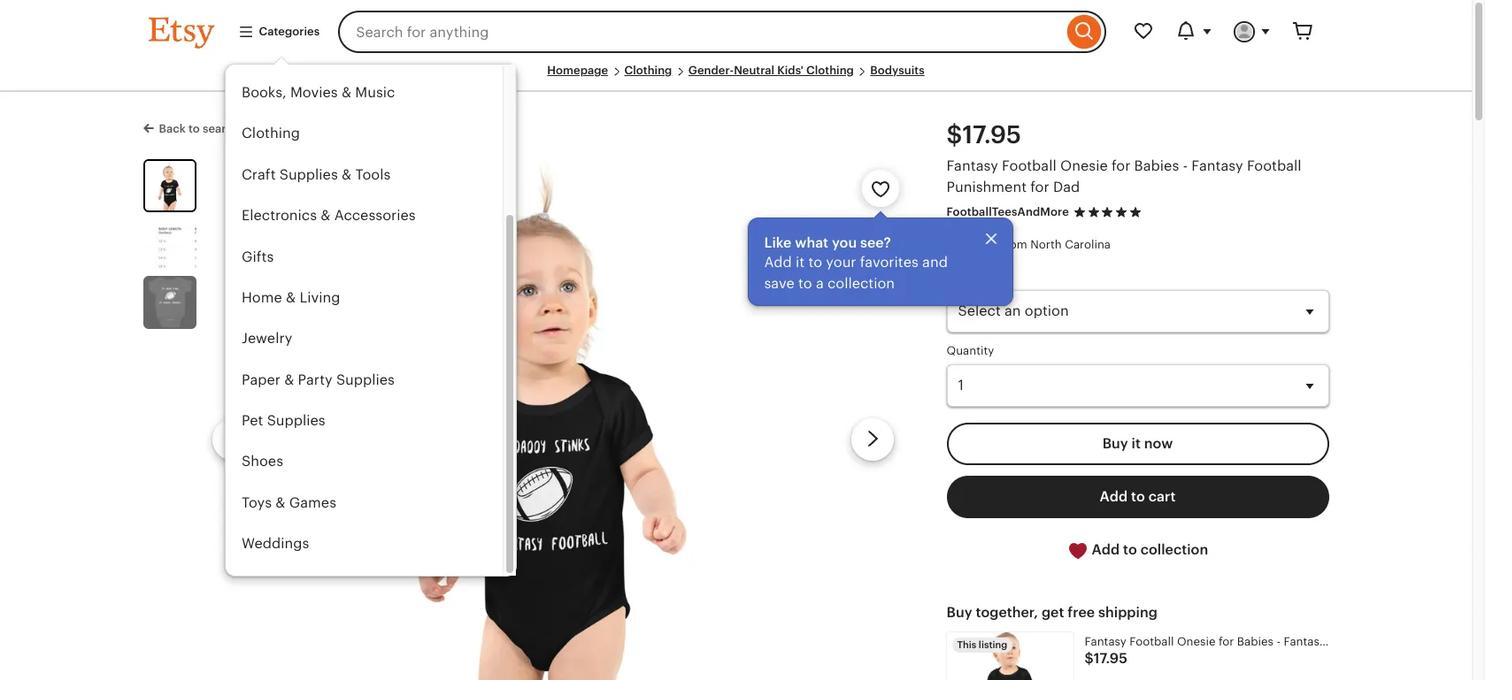 Task type: locate. For each thing, give the bounding box(es) containing it.
fantasy football onesie for babies - fantasy football punishment for dad image
[[272, 159, 834, 681], [145, 161, 194, 210], [143, 217, 196, 271]]

babies
[[1135, 158, 1179, 174], [1237, 635, 1274, 649]]

0 vertical spatial add
[[764, 254, 792, 271]]

& right toys
[[275, 495, 285, 512]]

& down 'categories'
[[276, 43, 286, 60]]

tools
[[355, 166, 390, 183]]

1 horizontal spatial clothing link
[[625, 64, 672, 77]]

menu
[[224, 32, 517, 577]]

categories
[[259, 25, 320, 38]]

None search field
[[338, 11, 1106, 53]]

buy inside button
[[1103, 435, 1128, 452]]

1 horizontal spatial -
[[1277, 635, 1281, 649]]

1 vertical spatial collection
[[1141, 542, 1209, 558]]

from
[[1002, 238, 1028, 251]]

punishment inside "$17.95 fantasy football onesie for babies - fantasy football punishment for dad"
[[947, 179, 1027, 196]]

clothing link
[[625, 64, 672, 77], [225, 114, 502, 155]]

electronics & accessories
[[241, 207, 415, 224]]

0 vertical spatial -
[[1183, 158, 1188, 174]]

1 vertical spatial add
[[1100, 488, 1128, 505]]

onesie inside fantasy football onesie for babies - fantasy football punishment for dad $ 17.95
[[1177, 635, 1216, 649]]

1 vertical spatial buy
[[947, 604, 972, 621]]

this listing
[[957, 640, 1008, 650]]

clothing left gender-
[[625, 64, 672, 77]]

collection
[[828, 275, 895, 292], [1141, 542, 1209, 558]]

2 vertical spatial add
[[1092, 542, 1120, 558]]

football
[[1002, 158, 1057, 174], [1247, 158, 1302, 174], [1130, 635, 1174, 649], [1329, 635, 1373, 649]]

craft
[[241, 166, 275, 183]]

2 vertical spatial supplies
[[267, 413, 325, 429]]

jewelry
[[241, 331, 292, 347]]

& right home
[[285, 289, 295, 306]]

onesie
[[1061, 158, 1108, 174], [1177, 635, 1216, 649]]

like
[[764, 234, 792, 251]]

like what you see? add it to your favorites and save to a collection
[[764, 234, 948, 292]]

0 horizontal spatial collection
[[828, 275, 895, 292]]

clothing right kids'
[[806, 64, 854, 77]]

collection down your
[[828, 275, 895, 292]]

1 vertical spatial dad
[[1463, 635, 1485, 649]]

1 horizontal spatial dad
[[1463, 635, 1485, 649]]

1 horizontal spatial punishment
[[1376, 635, 1441, 649]]

- inside "$17.95 fantasy football onesie for babies - fantasy football punishment for dad"
[[1183, 158, 1188, 174]]

to left a
[[798, 275, 812, 292]]

0 vertical spatial collection
[[828, 275, 895, 292]]

babies inside fantasy football onesie for babies - fantasy football punishment for dad $ 17.95
[[1237, 635, 1274, 649]]

1 horizontal spatial babies
[[1237, 635, 1274, 649]]

0 horizontal spatial it
[[796, 254, 805, 271]]

ships
[[968, 238, 998, 251]]

games
[[289, 495, 336, 512]]

north
[[1031, 238, 1062, 251]]

buy for buy it now
[[1103, 435, 1128, 452]]

collection down cart
[[1141, 542, 1209, 558]]

tooltip containing like what you see?
[[748, 213, 1013, 306]]

kids'
[[777, 64, 804, 77]]

supplies up electronics & accessories
[[279, 166, 338, 183]]

to right back
[[189, 122, 200, 135]]

1 horizontal spatial buy
[[1103, 435, 1128, 452]]

it
[[796, 254, 805, 271], [1132, 435, 1141, 452]]

0 vertical spatial dad
[[1053, 179, 1080, 196]]

fantasy football onesie for babies fantasy football image 3 image
[[143, 276, 196, 329]]

0 horizontal spatial -
[[1183, 158, 1188, 174]]

add down like
[[764, 254, 792, 271]]

1 vertical spatial clothing link
[[225, 114, 502, 155]]

0 vertical spatial onesie
[[1061, 158, 1108, 174]]

clothing
[[625, 64, 672, 77], [806, 64, 854, 77], [241, 125, 300, 142]]

& down craft supplies & tools
[[320, 207, 330, 224]]

add to collection button
[[947, 529, 1329, 572]]

it inside button
[[1132, 435, 1141, 452]]

clothing link left gender-
[[625, 64, 672, 77]]

to for back to search results
[[189, 122, 200, 135]]

0 horizontal spatial babies
[[1135, 158, 1179, 174]]

0 vertical spatial supplies
[[279, 166, 338, 183]]

1 vertical spatial supplies
[[336, 372, 394, 388]]

1 vertical spatial onesie
[[1177, 635, 1216, 649]]

-
[[1183, 158, 1188, 174], [1277, 635, 1281, 649]]

dad inside fantasy football onesie for babies - fantasy football punishment for dad $ 17.95
[[1463, 635, 1485, 649]]

add down add to cart button
[[1092, 542, 1120, 558]]

0 vertical spatial babies
[[1135, 158, 1179, 174]]

add inside like what you see? add it to your favorites and save to a collection
[[764, 254, 792, 271]]

supplies inside pet supplies link
[[267, 413, 325, 429]]

1 vertical spatial babies
[[1237, 635, 1274, 649]]

& for living
[[285, 289, 295, 306]]

ships from north carolina
[[968, 238, 1111, 251]]

craft supplies & tools link
[[225, 155, 502, 196]]

0 horizontal spatial onesie
[[1061, 158, 1108, 174]]

this
[[957, 640, 977, 650]]

gender-
[[689, 64, 734, 77]]

1 horizontal spatial onesie
[[1177, 635, 1216, 649]]

bath & beauty link
[[225, 32, 502, 73]]

to down add to cart button
[[1123, 542, 1137, 558]]

0 vertical spatial punishment
[[947, 179, 1027, 196]]

home
[[241, 289, 282, 306]]

banner
[[116, 0, 1356, 577]]

tooltip
[[748, 213, 1013, 306]]

0 vertical spatial it
[[796, 254, 805, 271]]

add to cart button
[[947, 476, 1329, 519]]

bath & beauty
[[241, 43, 336, 60]]

clothing link up the tools
[[225, 114, 502, 155]]

supplies down jewelry link
[[336, 372, 394, 388]]

it down what
[[796, 254, 805, 271]]

add left cart
[[1100, 488, 1128, 505]]

& left party
[[284, 372, 294, 388]]

categories button
[[224, 16, 333, 48]]

pet
[[241, 413, 263, 429]]

clothing down books,
[[241, 125, 300, 142]]

& for beauty
[[276, 43, 286, 60]]

gender-neutral kids' clothing
[[689, 64, 854, 77]]

1 vertical spatial it
[[1132, 435, 1141, 452]]

size
[[947, 270, 973, 283]]

beauty
[[289, 43, 336, 60]]

get
[[1042, 604, 1064, 621]]

supplies
[[279, 166, 338, 183], [336, 372, 394, 388], [267, 413, 325, 429]]

it left now
[[1132, 435, 1141, 452]]

0 vertical spatial buy
[[1103, 435, 1128, 452]]

electronics
[[241, 207, 317, 224]]

buy left now
[[1103, 435, 1128, 452]]

buy
[[1103, 435, 1128, 452], [947, 604, 972, 621]]

0 horizontal spatial dad
[[1053, 179, 1080, 196]]

menu bar
[[148, 64, 1324, 92]]

banner containing bath & beauty
[[116, 0, 1356, 577]]

0 horizontal spatial clothing
[[241, 125, 300, 142]]

1 horizontal spatial it
[[1132, 435, 1141, 452]]

0 horizontal spatial buy
[[947, 604, 972, 621]]

add
[[764, 254, 792, 271], [1100, 488, 1128, 505], [1092, 542, 1120, 558]]

& for accessories
[[320, 207, 330, 224]]

jewelry link
[[225, 319, 502, 360]]

onesie inside "$17.95 fantasy football onesie for babies - fantasy football punishment for dad"
[[1061, 158, 1108, 174]]

fantasy
[[947, 158, 998, 174], [1192, 158, 1243, 174], [1085, 635, 1127, 649], [1284, 635, 1326, 649]]

home & living link
[[225, 278, 502, 319]]

supplies right the pet
[[267, 413, 325, 429]]

punishment
[[947, 179, 1027, 196], [1376, 635, 1441, 649]]

supplies inside craft supplies & tools link
[[279, 166, 338, 183]]

1 horizontal spatial collection
[[1141, 542, 1209, 558]]

books,
[[241, 84, 286, 101]]

for
[[1112, 158, 1131, 174], [1031, 179, 1050, 196], [1219, 635, 1234, 649], [1445, 635, 1460, 649]]

back
[[159, 122, 186, 135]]

1 vertical spatial punishment
[[1376, 635, 1441, 649]]

shoes
[[241, 454, 283, 471]]

shoes link
[[225, 442, 502, 483]]

dad
[[1053, 179, 1080, 196], [1463, 635, 1485, 649]]

1 vertical spatial -
[[1277, 635, 1281, 649]]

to left cart
[[1131, 488, 1145, 505]]

toys
[[241, 495, 271, 512]]

it inside like what you see? add it to your favorites and save to a collection
[[796, 254, 805, 271]]

buy up this
[[947, 604, 972, 621]]

party
[[298, 372, 332, 388]]

free
[[1068, 604, 1095, 621]]

0 horizontal spatial punishment
[[947, 179, 1027, 196]]



Task type: vqa. For each thing, say whether or not it's contained in the screenshot.
Electronics & Accessories
yes



Task type: describe. For each thing, give the bounding box(es) containing it.
babies inside "$17.95 fantasy football onesie for babies - fantasy football punishment for dad"
[[1135, 158, 1179, 174]]

back to search results link
[[143, 119, 280, 137]]

music
[[355, 84, 395, 101]]

Search for anything text field
[[338, 11, 1063, 53]]

add to collection
[[1089, 542, 1209, 558]]

shipping
[[1099, 604, 1158, 621]]

paper & party supplies link
[[225, 360, 502, 401]]

weddings link
[[225, 524, 502, 565]]

pet supplies
[[241, 413, 325, 429]]

buy it now button
[[947, 423, 1329, 465]]

gifts link
[[225, 237, 502, 278]]

& left the tools
[[341, 166, 351, 183]]

add to cart
[[1100, 488, 1176, 505]]

0 vertical spatial clothing link
[[625, 64, 672, 77]]

& for party
[[284, 372, 294, 388]]

gender-neutral kids' clothing link
[[689, 64, 854, 77]]

quantity
[[947, 344, 994, 357]]

toys & games link
[[225, 483, 502, 524]]

supplies for pet supplies
[[267, 413, 325, 429]]

& for games
[[275, 495, 285, 512]]

movies
[[290, 84, 337, 101]]

2 horizontal spatial clothing
[[806, 64, 854, 77]]

menu bar containing homepage
[[148, 64, 1324, 92]]

to for add to cart
[[1131, 488, 1145, 505]]

supplies for craft supplies & tools
[[279, 166, 338, 183]]

bodysuits link
[[871, 64, 925, 77]]

books, movies & music
[[241, 84, 395, 101]]

collection inside button
[[1141, 542, 1209, 558]]

home & living
[[241, 289, 340, 306]]

dad inside "$17.95 fantasy football onesie for babies - fantasy football punishment for dad"
[[1053, 179, 1080, 196]]

results
[[243, 122, 280, 135]]

accessories
[[334, 207, 415, 224]]

together,
[[976, 604, 1038, 621]]

buy together, get free shipping
[[947, 604, 1158, 621]]

craft supplies & tools
[[241, 166, 390, 183]]

add for add to cart
[[1100, 488, 1128, 505]]

you
[[832, 234, 857, 251]]

$17.95
[[947, 120, 1022, 149]]

neutral
[[734, 64, 775, 77]]

books, movies & music link
[[225, 73, 502, 114]]

to for add to collection
[[1123, 542, 1137, 558]]

electronics & accessories link
[[225, 196, 502, 237]]

a
[[816, 275, 824, 292]]

17.95
[[1094, 650, 1128, 667]]

save
[[764, 275, 795, 292]]

buy it now
[[1103, 435, 1173, 452]]

paper
[[241, 372, 280, 388]]

to down what
[[809, 254, 823, 271]]

$17.95 fantasy football onesie for babies - fantasy football punishment for dad
[[947, 120, 1302, 196]]

paper & party supplies
[[241, 372, 394, 388]]

gifts
[[241, 248, 273, 265]]

1 horizontal spatial clothing
[[625, 64, 672, 77]]

buy for buy together, get free shipping
[[947, 604, 972, 621]]

menu containing bath & beauty
[[224, 32, 517, 577]]

carolina
[[1065, 238, 1111, 251]]

favorites
[[860, 254, 919, 271]]

now
[[1144, 435, 1173, 452]]

homepage link
[[547, 64, 608, 77]]

0 horizontal spatial clothing link
[[225, 114, 502, 155]]

what
[[795, 234, 829, 251]]

bath
[[241, 43, 272, 60]]

listing
[[979, 640, 1008, 650]]

$
[[1085, 650, 1094, 667]]

search
[[203, 122, 240, 135]]

supplies inside paper & party supplies link
[[336, 372, 394, 388]]

punishment inside fantasy football onesie for babies - fantasy football punishment for dad $ 17.95
[[1376, 635, 1441, 649]]

footballteesandmore
[[947, 205, 1069, 219]]

see?
[[860, 234, 891, 251]]

bodysuits
[[871, 64, 925, 77]]

toys & games
[[241, 495, 336, 512]]

your
[[826, 254, 857, 271]]

add for add to collection
[[1092, 542, 1120, 558]]

living
[[299, 289, 340, 306]]

- inside fantasy football onesie for babies - fantasy football punishment for dad $ 17.95
[[1277, 635, 1281, 649]]

and
[[923, 254, 948, 271]]

collection inside like what you see? add it to your favorites and save to a collection
[[828, 275, 895, 292]]

weddings
[[241, 536, 309, 553]]

& left music
[[341, 84, 351, 101]]

back to search results
[[159, 122, 280, 135]]

pet supplies link
[[225, 401, 502, 442]]

footballteesandmore link
[[947, 205, 1069, 219]]

fantasy football onesie for babies - fantasy football punishment for dad $ 17.95
[[1085, 635, 1485, 667]]

homepage
[[547, 64, 608, 77]]

cart
[[1149, 488, 1176, 505]]



